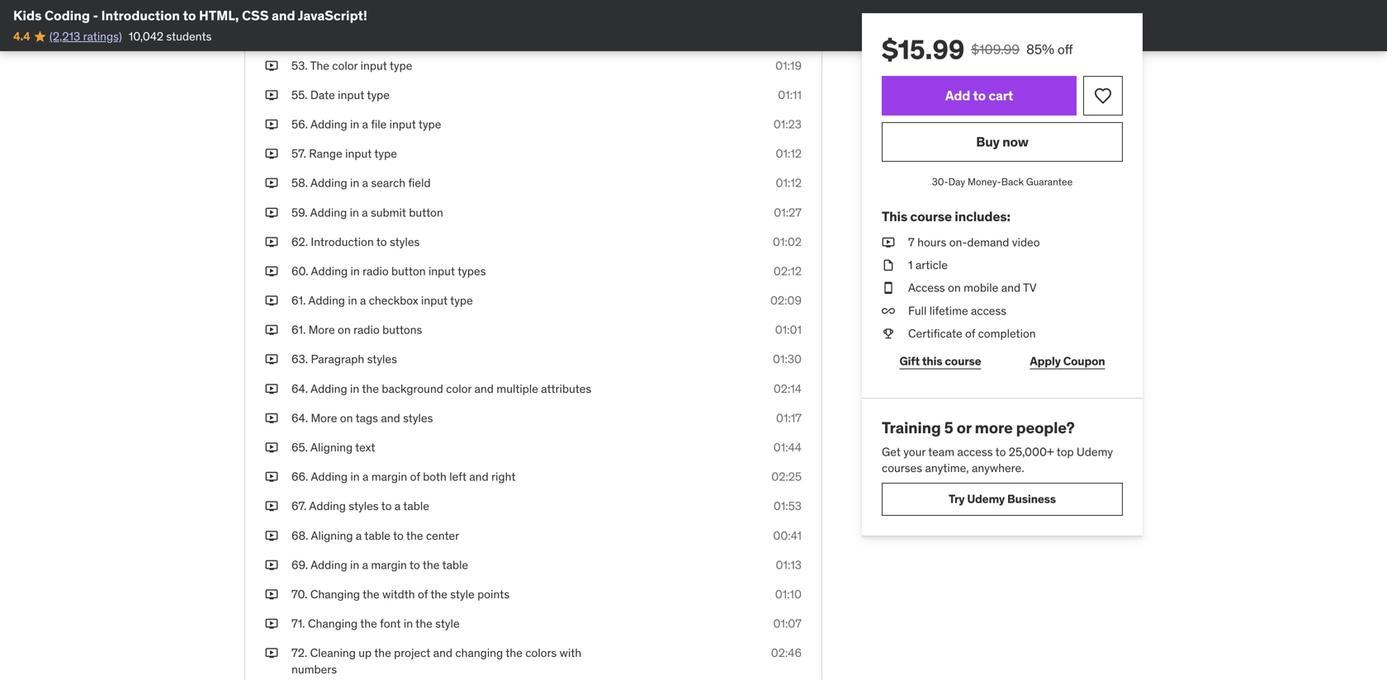 Task type: vqa. For each thing, say whether or not it's contained in the screenshot.
"anywhere."
yes



Task type: locate. For each thing, give the bounding box(es) containing it.
1 64. from the top
[[292, 382, 308, 396]]

61. down 60. at top
[[292, 293, 306, 308]]

radio down 61. adding in a checkbox input type
[[354, 323, 380, 338]]

0 horizontal spatial table
[[365, 529, 391, 543]]

up
[[359, 646, 372, 661]]

64. adding in the background color and multiple attributes
[[292, 382, 592, 396]]

1 horizontal spatial introduction
[[311, 234, 374, 249]]

udemy right try
[[968, 492, 1005, 507]]

adding for 67.
[[309, 499, 346, 514]]

range
[[309, 146, 343, 161]]

a down 68. aligning a table to the center
[[362, 558, 368, 573]]

introduction up 10,042
[[101, 7, 180, 24]]

1 vertical spatial 61.
[[292, 323, 306, 338]]

a left search
[[362, 176, 368, 191]]

0 vertical spatial margin
[[372, 470, 407, 485]]

2 aligning from the top
[[311, 529, 353, 543]]

0 horizontal spatial introduction
[[101, 7, 180, 24]]

in for 56.
[[350, 117, 360, 132]]

of right witdth
[[418, 587, 428, 602]]

on
[[948, 281, 961, 295], [338, 323, 351, 338], [340, 411, 353, 426]]

1 margin from the top
[[372, 470, 407, 485]]

2 vertical spatial on
[[340, 411, 353, 426]]

0 vertical spatial introduction
[[101, 7, 180, 24]]

a left submit
[[362, 205, 368, 220]]

type down types
[[450, 293, 473, 308]]

adding right 58.
[[311, 176, 347, 191]]

adding down the paragraph
[[311, 382, 348, 396]]

changing for 71.
[[308, 617, 358, 632]]

style for 71. changing the font in the style
[[435, 617, 460, 632]]

xsmall image for 66. adding in a margin of both left and right
[[265, 469, 278, 486]]

of
[[966, 326, 976, 341], [410, 470, 420, 485], [418, 587, 428, 602]]

includes:
[[955, 208, 1011, 225]]

adding for 58.
[[311, 176, 347, 191]]

the right witdth
[[431, 587, 448, 602]]

and right project
[[433, 646, 453, 661]]

button up the checkbox
[[392, 264, 426, 279]]

01:17
[[777, 411, 802, 426]]

71. changing the font in the style
[[292, 617, 460, 632]]

65.
[[292, 440, 308, 455]]

and right css
[[272, 7, 295, 24]]

radio for button
[[363, 264, 389, 279]]

to
[[183, 7, 196, 24], [974, 87, 986, 104], [377, 234, 387, 249], [996, 445, 1007, 460], [381, 499, 392, 514], [393, 529, 404, 543], [410, 558, 420, 573]]

1 vertical spatial color
[[446, 382, 472, 396]]

1 vertical spatial 64.
[[292, 411, 308, 426]]

changing
[[311, 587, 360, 602], [308, 617, 358, 632]]

adding for 66.
[[311, 470, 348, 485]]

apply
[[1031, 354, 1061, 369]]

team
[[929, 445, 955, 460]]

62.
[[292, 234, 308, 249]]

1 vertical spatial access
[[958, 445, 993, 460]]

1 horizontal spatial table
[[403, 499, 430, 514]]

and left multiple
[[475, 382, 494, 396]]

1 vertical spatial on
[[338, 323, 351, 338]]

1 aligning from the top
[[311, 440, 353, 455]]

introduction
[[101, 7, 180, 24], [311, 234, 374, 249]]

a up the 61. more on radio buttons
[[360, 293, 366, 308]]

0 horizontal spatial color
[[332, 58, 358, 73]]

01:23
[[774, 117, 802, 132]]

in right font
[[404, 617, 413, 632]]

article
[[916, 258, 948, 273]]

xsmall image for 68. aligning a table to the center
[[265, 528, 278, 544]]

of left both
[[410, 470, 420, 485]]

a down text
[[363, 470, 369, 485]]

table up 69. adding in a margin to the table
[[365, 529, 391, 543]]

a for 66.
[[363, 470, 369, 485]]

style up 72. cleaning up the project and changing the colors with numbers
[[435, 617, 460, 632]]

53. the color input type
[[292, 58, 413, 73]]

table
[[403, 499, 430, 514], [365, 529, 391, 543], [442, 558, 469, 573]]

try udemy business
[[949, 492, 1057, 507]]

1 horizontal spatial udemy
[[1077, 445, 1114, 460]]

5
[[945, 418, 954, 438]]

in for 59.
[[350, 205, 359, 220]]

course up hours
[[911, 208, 952, 225]]

table down the 66. adding in a margin of both left and right at the left of page
[[403, 499, 430, 514]]

margin down text
[[372, 470, 407, 485]]

a
[[362, 117, 368, 132], [362, 176, 368, 191], [362, 205, 368, 220], [360, 293, 366, 308], [363, 470, 369, 485], [395, 499, 401, 514], [356, 529, 362, 543], [362, 558, 368, 573]]

in up "67. adding styles to a table"
[[351, 470, 360, 485]]

xsmall image
[[265, 0, 278, 15], [265, 116, 278, 133], [265, 146, 278, 162], [265, 175, 278, 191], [265, 205, 278, 221], [265, 234, 278, 250], [882, 235, 896, 251], [882, 257, 896, 274], [882, 280, 896, 296], [265, 293, 278, 309], [882, 326, 896, 342], [265, 352, 278, 368], [265, 499, 278, 515], [265, 558, 278, 574], [265, 587, 278, 603], [265, 616, 278, 633]]

7 hours on-demand video
[[909, 235, 1041, 250]]

more for 61.
[[309, 323, 335, 338]]

in for 60.
[[351, 264, 360, 279]]

right
[[492, 470, 516, 485]]

4.4
[[13, 29, 30, 44]]

styles up 68. aligning a table to the center
[[349, 499, 379, 514]]

course down certificate of completion
[[945, 354, 982, 369]]

aligning right 68.
[[311, 529, 353, 543]]

64. for 64. adding in the background color and multiple attributes
[[292, 382, 308, 396]]

a down the 66. adding in a margin of both left and right at the left of page
[[395, 499, 401, 514]]

video
[[1013, 235, 1041, 250]]

color right background
[[446, 382, 472, 396]]

access down mobile
[[972, 303, 1007, 318]]

both
[[423, 470, 447, 485]]

2 64. from the top
[[292, 411, 308, 426]]

buy now button
[[882, 122, 1124, 162]]

certificate of completion
[[909, 326, 1037, 341]]

0 vertical spatial 61.
[[292, 293, 306, 308]]

xsmall image for 72. cleaning up the project and changing the colors with numbers
[[265, 646, 278, 662]]

64. up 65.
[[292, 411, 308, 426]]

button
[[409, 205, 444, 220], [392, 264, 426, 279]]

68. aligning a table to the center
[[292, 529, 460, 543]]

-
[[93, 7, 98, 24]]

xsmall image for 65. aligning text
[[265, 440, 278, 456]]

of down full lifetime access
[[966, 326, 976, 341]]

adding for 59.
[[310, 205, 347, 220]]

adding right 60. at top
[[311, 264, 348, 279]]

gift this course
[[900, 354, 982, 369]]

more up the paragraph
[[309, 323, 335, 338]]

xsmall image for 53. the color input type
[[265, 58, 278, 74]]

now
[[1003, 133, 1029, 150]]

search
[[371, 176, 406, 191]]

a left file
[[362, 117, 368, 132]]

aligning right 65.
[[311, 440, 353, 455]]

background
[[382, 382, 444, 396]]

adding right 56.
[[311, 117, 347, 132]]

0 vertical spatial button
[[409, 205, 444, 220]]

0 vertical spatial more
[[309, 323, 335, 338]]

numbers
[[292, 662, 337, 677]]

1 vertical spatial udemy
[[968, 492, 1005, 507]]

01:27
[[774, 205, 802, 220]]

in
[[350, 117, 360, 132], [350, 176, 360, 191], [350, 205, 359, 220], [351, 264, 360, 279], [348, 293, 357, 308], [350, 382, 360, 396], [351, 470, 360, 485], [350, 558, 360, 573], [404, 617, 413, 632]]

types
[[458, 264, 486, 279]]

input right the checkbox
[[421, 293, 448, 308]]

on left tags on the bottom left of the page
[[340, 411, 353, 426]]

1 vertical spatial changing
[[308, 617, 358, 632]]

font
[[380, 617, 401, 632]]

adding right 69. at the left bottom of the page
[[311, 558, 348, 573]]

2 01:12 from the top
[[776, 176, 802, 191]]

styles
[[390, 234, 420, 249], [367, 352, 397, 367], [403, 411, 433, 426], [349, 499, 379, 514]]

style left points at bottom
[[450, 587, 475, 602]]

access down 'or'
[[958, 445, 993, 460]]

adding for 56.
[[311, 117, 347, 132]]

the left center
[[406, 529, 423, 543]]

0 vertical spatial 01:12
[[776, 146, 802, 161]]

introduction down 59. adding in a submit button
[[311, 234, 374, 249]]

in for 69.
[[350, 558, 360, 573]]

0 vertical spatial table
[[403, 499, 430, 514]]

25,000+
[[1009, 445, 1055, 460]]

lifetime
[[930, 303, 969, 318]]

0 vertical spatial color
[[332, 58, 358, 73]]

in for 58.
[[350, 176, 360, 191]]

61. for 61. more on radio buttons
[[292, 323, 306, 338]]

0 vertical spatial aligning
[[311, 440, 353, 455]]

1
[[909, 258, 913, 273]]

1 61. from the top
[[292, 293, 306, 308]]

project
[[394, 646, 431, 661]]

business
[[1008, 492, 1057, 507]]

1 vertical spatial style
[[435, 617, 460, 632]]

course
[[911, 208, 952, 225], [945, 354, 982, 369]]

1 vertical spatial aligning
[[311, 529, 353, 543]]

styles down background
[[403, 411, 433, 426]]

a for 59.
[[362, 205, 368, 220]]

radio up 61. adding in a checkbox input type
[[363, 264, 389, 279]]

on up full lifetime access
[[948, 281, 961, 295]]

aligning
[[311, 440, 353, 455], [311, 529, 353, 543]]

styles down "buttons"
[[367, 352, 397, 367]]

01:07
[[774, 617, 802, 632]]

adding right 67.
[[309, 499, 346, 514]]

55. date input type
[[292, 87, 390, 102]]

a down "67. adding styles to a table"
[[356, 529, 362, 543]]

1 horizontal spatial color
[[446, 382, 472, 396]]

add
[[946, 87, 971, 104]]

udemy inside "training 5 or more people? get your team access to 25,000+ top udemy courses anytime, anywhere."
[[1077, 445, 1114, 460]]

01:12 up 01:27
[[776, 176, 802, 191]]

students
[[166, 29, 212, 44]]

udemy right top
[[1077, 445, 1114, 460]]

to up anywhere.
[[996, 445, 1007, 460]]

64. for 64. more on tags and styles
[[292, 411, 308, 426]]

the right up
[[374, 646, 391, 661]]

10,042
[[129, 29, 164, 44]]

in left file
[[350, 117, 360, 132]]

ratings)
[[83, 29, 122, 44]]

adding right 59.
[[310, 205, 347, 220]]

in down 62. introduction to styles on the top
[[351, 264, 360, 279]]

margin up witdth
[[371, 558, 407, 573]]

adding for 61.
[[308, 293, 345, 308]]

2 horizontal spatial table
[[442, 558, 469, 573]]

in down 68. aligning a table to the center
[[350, 558, 360, 573]]

in down '57. range input type'
[[350, 176, 360, 191]]

xsmall image for 55. date input type
[[265, 87, 278, 103]]

to left cart
[[974, 87, 986, 104]]

2 margin from the top
[[371, 558, 407, 573]]

in for 66.
[[351, 470, 360, 485]]

on up the 63. paragraph styles
[[338, 323, 351, 338]]

1 01:12 from the top
[[776, 146, 802, 161]]

a for 61.
[[360, 293, 366, 308]]

30-
[[933, 176, 949, 188]]

type up search
[[375, 146, 397, 161]]

01:12 down 01:23
[[776, 146, 802, 161]]

in up 64. more on tags and styles
[[350, 382, 360, 396]]

xsmall image
[[265, 58, 278, 74], [265, 87, 278, 103], [265, 263, 278, 280], [882, 303, 896, 319], [265, 322, 278, 338], [265, 381, 278, 397], [265, 411, 278, 427], [265, 440, 278, 456], [265, 469, 278, 486], [265, 528, 278, 544], [265, 646, 278, 662]]

adding down 60. at top
[[308, 293, 345, 308]]

0 vertical spatial radio
[[363, 264, 389, 279]]

0 vertical spatial udemy
[[1077, 445, 1114, 460]]

72.
[[292, 646, 307, 661]]

input right date
[[338, 87, 365, 102]]

0 vertical spatial changing
[[311, 587, 360, 602]]

$15.99
[[882, 33, 965, 66]]

color right the
[[332, 58, 358, 73]]

back
[[1002, 176, 1024, 188]]

more
[[975, 418, 1013, 438]]

0 horizontal spatial udemy
[[968, 492, 1005, 507]]

input up 55. date input type
[[361, 58, 387, 73]]

the left colors
[[506, 646, 523, 661]]

adding right 66. at the left bottom of page
[[311, 470, 348, 485]]

certificate
[[909, 326, 963, 341]]

01:01
[[776, 323, 802, 338]]

1 vertical spatial 01:12
[[776, 176, 802, 191]]

to up 68. aligning a table to the center
[[381, 499, 392, 514]]

to up 70. changing the witdth of the style points
[[410, 558, 420, 573]]

in up 62. introduction to styles on the top
[[350, 205, 359, 220]]

1 vertical spatial more
[[311, 411, 337, 426]]

in up the 61. more on radio buttons
[[348, 293, 357, 308]]

adding for 60.
[[311, 264, 348, 279]]

0 vertical spatial style
[[450, 587, 475, 602]]

more up 65. aligning text
[[311, 411, 337, 426]]

margin for to
[[371, 558, 407, 573]]

changing right the 70.
[[311, 587, 360, 602]]

attributes
[[541, 382, 592, 396]]

colors
[[526, 646, 557, 661]]

67.
[[292, 499, 307, 514]]

1 vertical spatial radio
[[354, 323, 380, 338]]

01:12
[[776, 146, 802, 161], [776, 176, 802, 191]]

and left tv
[[1002, 281, 1021, 295]]

2 61. from the top
[[292, 323, 306, 338]]

table down center
[[442, 558, 469, 573]]

0 vertical spatial 64.
[[292, 382, 308, 396]]

64. more on tags and styles
[[292, 411, 433, 426]]

1 vertical spatial margin
[[371, 558, 407, 573]]

65. aligning text
[[292, 440, 375, 455]]

64. down the 63.
[[292, 382, 308, 396]]

changing up cleaning
[[308, 617, 358, 632]]

to up 69. adding in a margin to the table
[[393, 529, 404, 543]]

2 vertical spatial of
[[418, 587, 428, 602]]

input up 58. adding in a search field in the left top of the page
[[345, 146, 372, 161]]



Task type: describe. For each thing, give the bounding box(es) containing it.
a for 58.
[[362, 176, 368, 191]]

access inside "training 5 or more people? get your team access to 25,000+ top udemy courses anytime, anywhere."
[[958, 445, 993, 460]]

71.
[[292, 617, 305, 632]]

to down submit
[[377, 234, 387, 249]]

adding for 69.
[[311, 558, 348, 573]]

a for 56.
[[362, 117, 368, 132]]

off
[[1058, 41, 1074, 58]]

66. adding in a margin of both left and right
[[292, 470, 516, 485]]

69.
[[292, 558, 308, 573]]

02:46
[[771, 646, 802, 661]]

coding
[[45, 7, 90, 24]]

53.
[[292, 58, 308, 73]]

try
[[949, 492, 965, 507]]

60.
[[292, 264, 309, 279]]

javascript!
[[298, 7, 367, 24]]

10,042 students
[[129, 29, 212, 44]]

type right file
[[419, 117, 442, 132]]

58.
[[292, 176, 308, 191]]

01:12 for 57. range input type
[[776, 146, 802, 161]]

a for 69.
[[362, 558, 368, 573]]

wishlist image
[[1094, 86, 1114, 106]]

gift
[[900, 354, 920, 369]]

30-day money-back guarantee
[[933, 176, 1073, 188]]

mobile
[[964, 281, 999, 295]]

aligning for 65.
[[311, 440, 353, 455]]

date
[[311, 87, 335, 102]]

the left font
[[360, 617, 377, 632]]

$15.99 $109.99 85% off
[[882, 33, 1074, 66]]

training
[[882, 418, 941, 438]]

7
[[909, 235, 915, 250]]

style for 70. changing the witdth of the style points
[[450, 587, 475, 602]]

tags
[[356, 411, 378, 426]]

with
[[560, 646, 582, 661]]

radio for buttons
[[354, 323, 380, 338]]

input left types
[[429, 264, 455, 279]]

xsmall image for 64. adding in the background color and multiple attributes
[[265, 381, 278, 397]]

and right tags on the bottom left of the page
[[381, 411, 400, 426]]

85%
[[1027, 41, 1055, 58]]

html,
[[199, 7, 239, 24]]

01:12 for 58. adding in a search field
[[776, 176, 802, 191]]

and right left
[[470, 470, 489, 485]]

2 vertical spatial table
[[442, 558, 469, 573]]

access on mobile and tv
[[909, 281, 1037, 295]]

xsmall image for 61. more on radio buttons
[[265, 322, 278, 338]]

checkbox
[[369, 293, 419, 308]]

xsmall image for 64. more on tags and styles
[[265, 411, 278, 427]]

59.
[[292, 205, 308, 220]]

get
[[882, 445, 901, 460]]

1 vertical spatial introduction
[[311, 234, 374, 249]]

buttons
[[383, 323, 423, 338]]

this
[[923, 354, 943, 369]]

55.
[[292, 87, 308, 102]]

on-
[[950, 235, 968, 250]]

(2,213 ratings)
[[50, 29, 122, 44]]

cleaning
[[310, 646, 356, 661]]

buy now
[[977, 133, 1029, 150]]

1 vertical spatial course
[[945, 354, 982, 369]]

type up 55. date input type
[[390, 58, 413, 73]]

61. adding in a checkbox input type
[[292, 293, 473, 308]]

to inside "training 5 or more people? get your team access to 25,000+ top udemy courses anytime, anywhere."
[[996, 445, 1007, 460]]

68.
[[292, 529, 308, 543]]

try udemy business link
[[882, 483, 1124, 516]]

(2,213
[[50, 29, 80, 44]]

61. for 61. adding in a checkbox input type
[[292, 293, 306, 308]]

and inside 72. cleaning up the project and changing the colors with numbers
[[433, 646, 453, 661]]

70.
[[292, 587, 308, 602]]

01:44
[[774, 440, 802, 455]]

anywhere.
[[972, 461, 1025, 476]]

or
[[957, 418, 972, 438]]

cart
[[989, 87, 1014, 104]]

56. adding in a file input type
[[292, 117, 442, 132]]

1 vertical spatial of
[[410, 470, 420, 485]]

field
[[409, 176, 431, 191]]

text
[[355, 440, 375, 455]]

70. changing the witdth of the style points
[[292, 587, 510, 602]]

multiple
[[497, 382, 539, 396]]

changing for 70.
[[311, 587, 360, 602]]

your
[[904, 445, 926, 460]]

type up file
[[367, 87, 390, 102]]

changing
[[456, 646, 503, 661]]

points
[[478, 587, 510, 602]]

63.
[[292, 352, 308, 367]]

this course includes:
[[882, 208, 1011, 225]]

the up project
[[416, 617, 433, 632]]

xsmall image for 60. adding in radio button input types
[[265, 263, 278, 280]]

gift this course link
[[882, 345, 1000, 378]]

styles up "60. adding in radio button input types"
[[390, 234, 420, 249]]

$109.99
[[972, 41, 1020, 58]]

completion
[[979, 326, 1037, 341]]

0 vertical spatial on
[[948, 281, 961, 295]]

01:30
[[773, 352, 802, 367]]

anytime,
[[926, 461, 970, 476]]

top
[[1057, 445, 1075, 460]]

69. adding in a margin to the table
[[292, 558, 469, 573]]

00:41
[[774, 529, 802, 543]]

0 vertical spatial access
[[972, 303, 1007, 318]]

01:13
[[776, 558, 802, 573]]

adding for 64.
[[311, 382, 348, 396]]

margin for of
[[372, 470, 407, 485]]

the left witdth
[[363, 587, 380, 602]]

aligning for 68.
[[311, 529, 353, 543]]

on for 01:01
[[338, 323, 351, 338]]

02:14
[[774, 382, 802, 396]]

add to cart
[[946, 87, 1014, 104]]

63. paragraph styles
[[292, 352, 397, 367]]

to inside button
[[974, 87, 986, 104]]

02:09
[[771, 293, 802, 308]]

1 vertical spatial button
[[392, 264, 426, 279]]

1 article
[[909, 258, 948, 273]]

0 vertical spatial of
[[966, 326, 976, 341]]

in for 64.
[[350, 382, 360, 396]]

tv
[[1024, 281, 1037, 295]]

the up tags on the bottom left of the page
[[362, 382, 379, 396]]

in for 61.
[[348, 293, 357, 308]]

01:10
[[776, 587, 802, 602]]

the down center
[[423, 558, 440, 573]]

59. adding in a submit button
[[292, 205, 444, 220]]

access
[[909, 281, 946, 295]]

courses
[[882, 461, 923, 476]]

0 vertical spatial course
[[911, 208, 952, 225]]

61. more on radio buttons
[[292, 323, 423, 338]]

more for 64.
[[311, 411, 337, 426]]

hours
[[918, 235, 947, 250]]

on for 01:17
[[340, 411, 353, 426]]

kids coding - introduction to html, css and javascript!
[[13, 7, 367, 24]]

center
[[426, 529, 460, 543]]

1 vertical spatial table
[[365, 529, 391, 543]]

01:19
[[776, 58, 802, 73]]

to up the students
[[183, 7, 196, 24]]

57.
[[292, 146, 306, 161]]

input right file
[[390, 117, 416, 132]]



